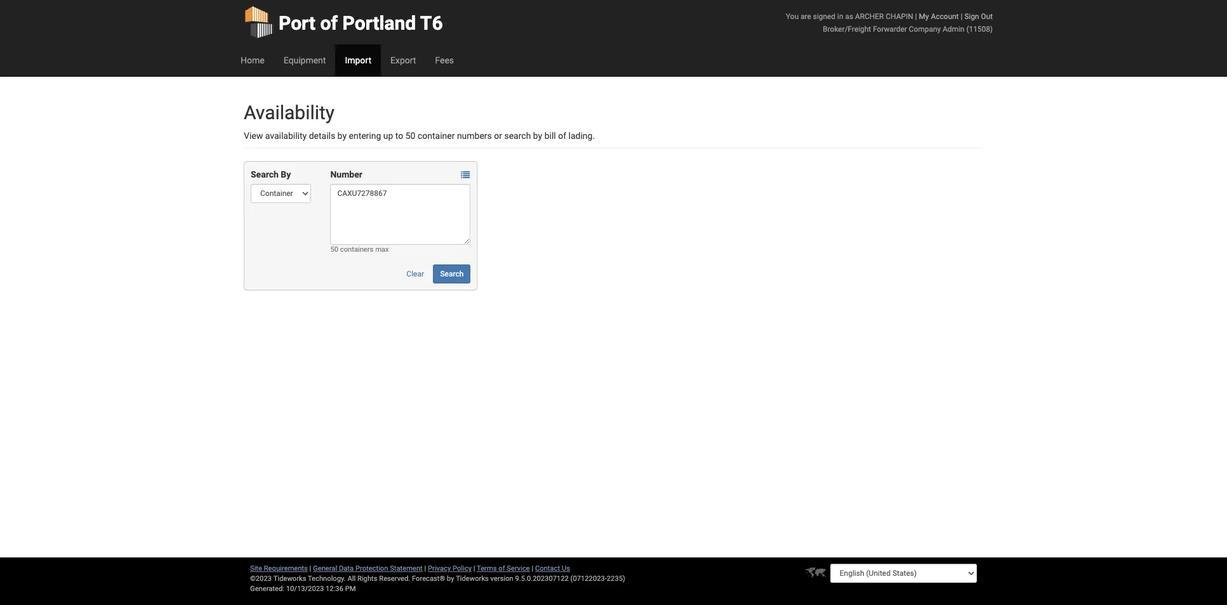 Task type: locate. For each thing, give the bounding box(es) containing it.
50
[[406, 131, 416, 141], [330, 246, 338, 254]]

port
[[279, 12, 316, 34]]

us
[[562, 565, 570, 573]]

search button
[[433, 265, 471, 284]]

by right details
[[338, 131, 347, 141]]

export
[[390, 55, 416, 65]]

by left bill
[[533, 131, 542, 141]]

9.5.0.202307122
[[515, 575, 569, 584]]

search for search
[[440, 270, 464, 279]]

account
[[931, 12, 959, 21]]

requirements
[[264, 565, 308, 573]]

0 horizontal spatial of
[[320, 12, 338, 34]]

contact
[[535, 565, 560, 573]]

search by
[[251, 170, 291, 180]]

chapin
[[886, 12, 913, 21]]

1 vertical spatial search
[[440, 270, 464, 279]]

home
[[241, 55, 265, 65]]

t6
[[420, 12, 443, 34]]

|
[[915, 12, 917, 21], [961, 12, 963, 21], [310, 565, 311, 573], [424, 565, 426, 573], [474, 565, 475, 573], [532, 565, 534, 573]]

of right bill
[[558, 131, 566, 141]]

you
[[786, 12, 799, 21]]

all
[[348, 575, 356, 584]]

| left my
[[915, 12, 917, 21]]

1 vertical spatial 50
[[330, 246, 338, 254]]

portland
[[343, 12, 416, 34]]

port of portland t6
[[279, 12, 443, 34]]

admin
[[943, 25, 965, 34]]

technology.
[[308, 575, 346, 584]]

up
[[383, 131, 393, 141]]

contact us link
[[535, 565, 570, 573]]

of up the version
[[499, 565, 505, 573]]

by down privacy policy link
[[447, 575, 454, 584]]

forwarder
[[873, 25, 907, 34]]

0 vertical spatial search
[[251, 170, 279, 180]]

| up "forecast®"
[[424, 565, 426, 573]]

1 vertical spatial of
[[558, 131, 566, 141]]

0 horizontal spatial search
[[251, 170, 279, 180]]

search inside 'button'
[[440, 270, 464, 279]]

to
[[395, 131, 403, 141]]

| up tideworks at the bottom of the page
[[474, 565, 475, 573]]

equipment button
[[274, 44, 336, 76]]

in
[[838, 12, 844, 21]]

privacy policy link
[[428, 565, 472, 573]]

1 horizontal spatial by
[[447, 575, 454, 584]]

view availability details by entering up to 50 container numbers or search by bill of lading.
[[244, 131, 595, 141]]

(11508)
[[967, 25, 993, 34]]

equipment
[[284, 55, 326, 65]]

as
[[845, 12, 853, 21]]

of right port
[[320, 12, 338, 34]]

import
[[345, 55, 371, 65]]

you are signed in as archer chapin | my account | sign out broker/freight forwarder company admin (11508)
[[786, 12, 993, 34]]

privacy
[[428, 565, 451, 573]]

0 vertical spatial 50
[[406, 131, 416, 141]]

entering
[[349, 131, 381, 141]]

search right the clear button
[[440, 270, 464, 279]]

or
[[494, 131, 502, 141]]

2 vertical spatial of
[[499, 565, 505, 573]]

export button
[[381, 44, 426, 76]]

statement
[[390, 565, 423, 573]]

50 right to
[[406, 131, 416, 141]]

fees button
[[426, 44, 464, 76]]

0 horizontal spatial 50
[[330, 246, 338, 254]]

number
[[330, 170, 362, 180]]

2 horizontal spatial by
[[533, 131, 542, 141]]

site requirements | general data protection statement | privacy policy | terms of service | contact us ©2023 tideworks technology. all rights reserved. forecast® by tideworks version 9.5.0.202307122 (07122023-2235) generated: 10/13/2023 12:36 pm
[[250, 565, 625, 594]]

forecast®
[[412, 575, 445, 584]]

of
[[320, 12, 338, 34], [558, 131, 566, 141], [499, 565, 505, 573]]

port of portland t6 link
[[244, 0, 443, 44]]

2235)
[[607, 575, 625, 584]]

site
[[250, 565, 262, 573]]

©2023 tideworks
[[250, 575, 306, 584]]

1 horizontal spatial of
[[499, 565, 505, 573]]

Number text field
[[330, 184, 471, 245]]

by inside site requirements | general data protection statement | privacy policy | terms of service | contact us ©2023 tideworks technology. all rights reserved. forecast® by tideworks version 9.5.0.202307122 (07122023-2235) generated: 10/13/2023 12:36 pm
[[447, 575, 454, 584]]

generated:
[[250, 585, 284, 594]]

general
[[313, 565, 337, 573]]

(07122023-
[[571, 575, 607, 584]]

by
[[338, 131, 347, 141], [533, 131, 542, 141], [447, 575, 454, 584]]

site requirements link
[[250, 565, 308, 573]]

fees
[[435, 55, 454, 65]]

50 left containers
[[330, 246, 338, 254]]

50 containers max
[[330, 246, 389, 254]]

| left sign on the top right of the page
[[961, 12, 963, 21]]

general data protection statement link
[[313, 565, 423, 573]]

0 horizontal spatial by
[[338, 131, 347, 141]]

0 vertical spatial of
[[320, 12, 338, 34]]

search
[[251, 170, 279, 180], [440, 270, 464, 279]]

1 horizontal spatial search
[[440, 270, 464, 279]]

by
[[281, 170, 291, 180]]

search left by
[[251, 170, 279, 180]]



Task type: vqa. For each thing, say whether or not it's contained in the screenshot.
left "Trucking"
no



Task type: describe. For each thing, give the bounding box(es) containing it.
2 horizontal spatial of
[[558, 131, 566, 141]]

10/13/2023
[[286, 585, 324, 594]]

import button
[[336, 44, 381, 76]]

availability
[[265, 131, 307, 141]]

my account link
[[919, 12, 959, 21]]

home button
[[231, 44, 274, 76]]

policy
[[453, 565, 472, 573]]

service
[[507, 565, 530, 573]]

terms
[[477, 565, 497, 573]]

containers
[[340, 246, 374, 254]]

out
[[981, 12, 993, 21]]

company
[[909, 25, 941, 34]]

clear
[[407, 270, 424, 279]]

show list image
[[461, 171, 470, 180]]

of inside site requirements | general data protection statement | privacy policy | terms of service | contact us ©2023 tideworks technology. all rights reserved. forecast® by tideworks version 9.5.0.202307122 (07122023-2235) generated: 10/13/2023 12:36 pm
[[499, 565, 505, 573]]

| left general
[[310, 565, 311, 573]]

view
[[244, 131, 263, 141]]

numbers
[[457, 131, 492, 141]]

pm
[[345, 585, 356, 594]]

bill
[[545, 131, 556, 141]]

reserved.
[[379, 575, 410, 584]]

my
[[919, 12, 929, 21]]

sign out link
[[965, 12, 993, 21]]

search
[[504, 131, 531, 141]]

terms of service link
[[477, 565, 530, 573]]

details
[[309, 131, 335, 141]]

archer
[[855, 12, 884, 21]]

lading.
[[569, 131, 595, 141]]

broker/freight
[[823, 25, 871, 34]]

1 horizontal spatial 50
[[406, 131, 416, 141]]

12:36
[[326, 585, 343, 594]]

tideworks
[[456, 575, 489, 584]]

rights
[[357, 575, 377, 584]]

version
[[491, 575, 514, 584]]

protection
[[356, 565, 388, 573]]

availability
[[244, 102, 335, 124]]

max
[[375, 246, 389, 254]]

sign
[[965, 12, 979, 21]]

signed
[[813, 12, 836, 21]]

are
[[801, 12, 811, 21]]

container
[[418, 131, 455, 141]]

| up 9.5.0.202307122
[[532, 565, 534, 573]]

clear button
[[400, 265, 431, 284]]

search for search by
[[251, 170, 279, 180]]

data
[[339, 565, 354, 573]]



